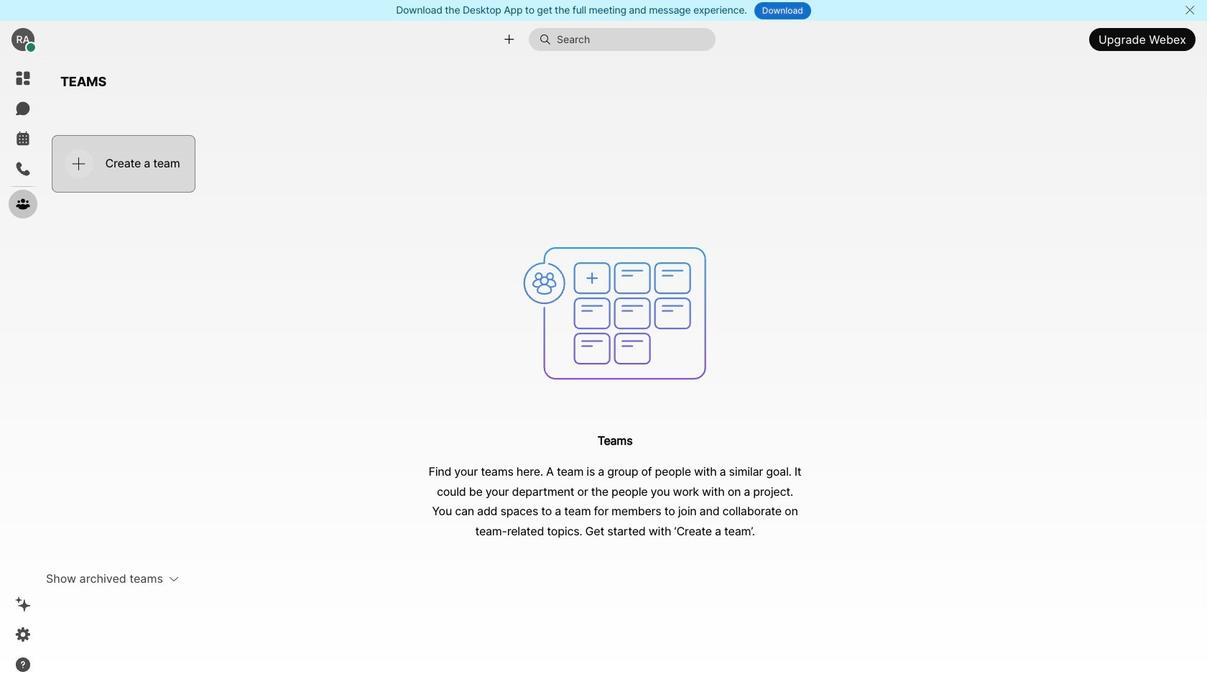 Task type: vqa. For each thing, say whether or not it's contained in the screenshot.
arrow down_16 IMAGE
no



Task type: locate. For each thing, give the bounding box(es) containing it.
cancel_16 image
[[1185, 4, 1196, 16]]

navigation
[[0, 58, 46, 692]]

show archived teams image
[[169, 574, 179, 584]]

teams list list
[[46, 129, 1184, 198]]



Task type: describe. For each thing, give the bounding box(es) containing it.
teams image
[[515, 213, 716, 414]]

webex tab list
[[9, 64, 37, 218]]

create new team image
[[72, 157, 85, 170]]



